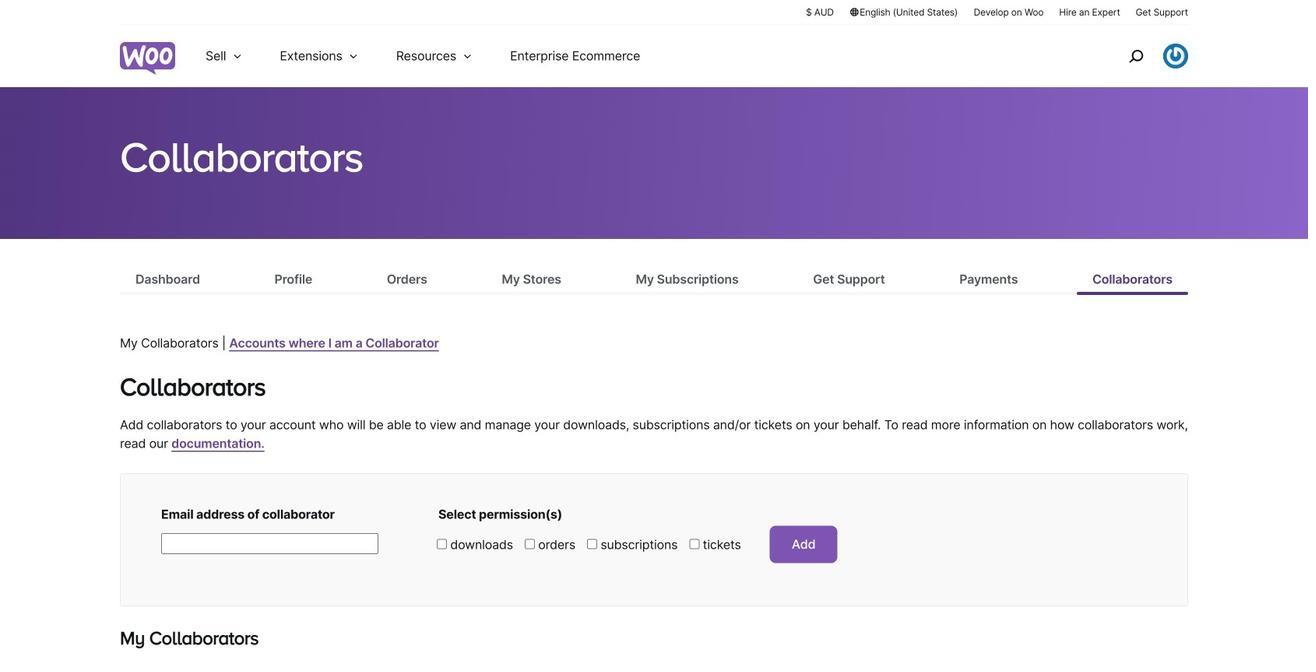 Task type: describe. For each thing, give the bounding box(es) containing it.
search image
[[1124, 44, 1149, 69]]



Task type: locate. For each thing, give the bounding box(es) containing it.
None checkbox
[[437, 539, 447, 550], [587, 539, 598, 550], [437, 539, 447, 550], [587, 539, 598, 550]]

service navigation menu element
[[1096, 31, 1189, 81]]

open account menu image
[[1164, 44, 1189, 69]]

None checkbox
[[525, 539, 535, 550], [690, 539, 700, 550], [525, 539, 535, 550], [690, 539, 700, 550]]



Task type: vqa. For each thing, say whether or not it's contained in the screenshot.
Get help with WooCommerce and WordPress by checking out this collection of guides, FAQ's and other documentation.   Start here: our
no



